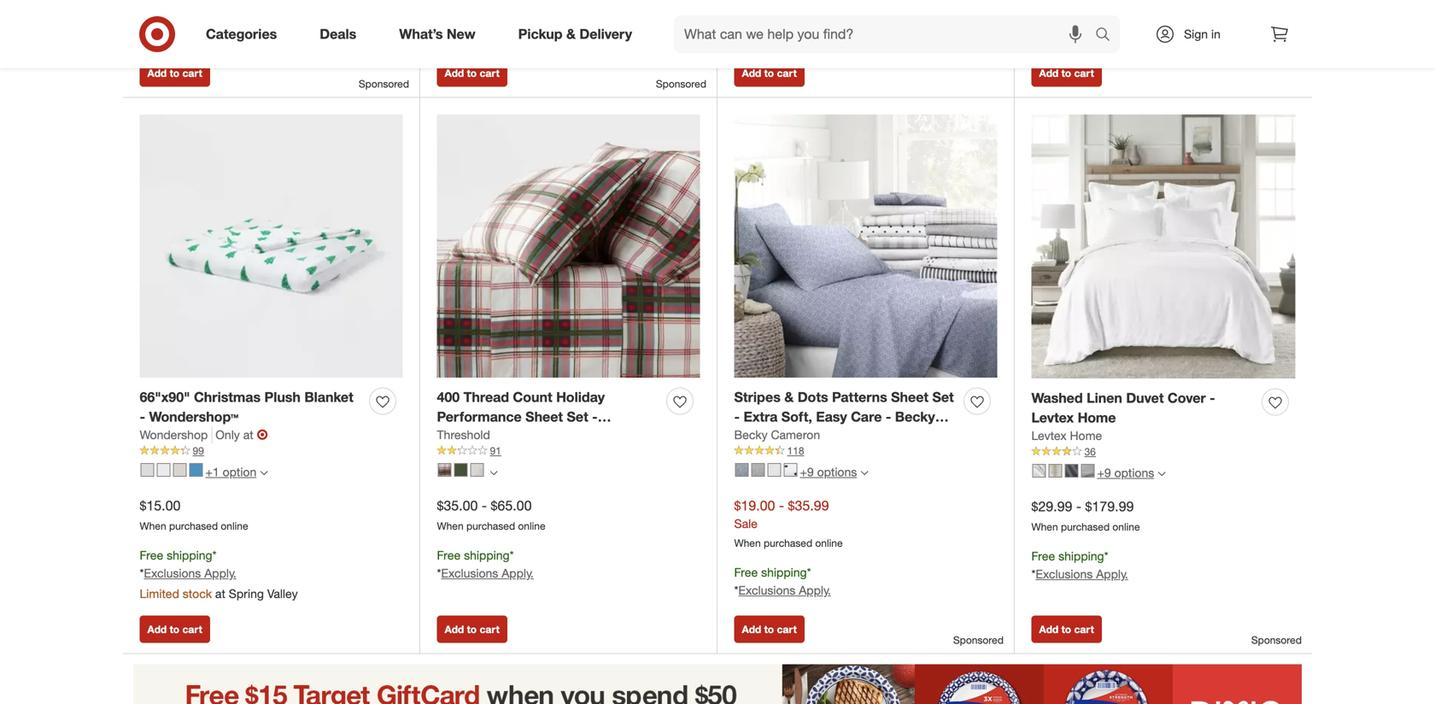 Task type: describe. For each thing, give the bounding box(es) containing it.
options for $19.00 - $35.99
[[817, 464, 857, 479]]

free inside free shipping * * exclusions apply. limited stock at  spring valley
[[140, 548, 163, 563]]

- inside 66"x90" christmas plush blanket - wondershop™
[[140, 408, 145, 425]]

care
[[851, 408, 882, 425]]

online inside $19.00 - $35.99 sale when purchased online
[[816, 537, 843, 550]]

when inside $29.99 - $179.99 when purchased online
[[1032, 521, 1059, 533]]

delivery
[[580, 26, 632, 42]]

66"x90" christmas plush blanket - wondershop™ link
[[140, 388, 363, 427]]

apply. inside free shipping * * exclusions apply. limited stock at  spring valley
[[204, 566, 237, 581]]

$29.99 - $179.99 when purchased online
[[1032, 498, 1140, 533]]

1 cameron from the left
[[771, 427, 821, 442]]

$179.99
[[1086, 498, 1134, 515]]

all colors + 1 more colors image
[[260, 469, 268, 477]]

extra
[[744, 408, 778, 425]]

free shipping * * exclusions apply. for washed linen duvet cover - levtex home
[[1032, 549, 1129, 581]]

natural image
[[1049, 464, 1063, 478]]

99 link
[[140, 444, 403, 459]]

400
[[437, 389, 460, 405]]

levtex inside washed linen duvet cover - levtex home
[[1032, 409, 1074, 426]]

option
[[223, 464, 257, 479]]

limited
[[140, 586, 179, 601]]

118 link
[[735, 444, 998, 459]]

$15.00 when purchased online
[[140, 497, 248, 533]]

2 levtex from the top
[[1032, 428, 1067, 443]]

levtex home link
[[1032, 427, 1103, 445]]

purchased inside $35.00 - $65.00 when purchased online
[[467, 520, 515, 533]]

all colors image
[[490, 469, 498, 477]]

sign in link
[[1141, 15, 1248, 53]]

- inside 400 thread count holiday performance sheet set - threshold™
[[592, 408, 598, 425]]

what's new
[[399, 26, 476, 42]]

search
[[1088, 27, 1129, 44]]

pickup & delivery link
[[504, 15, 654, 53]]

1 horizontal spatial * exclusions apply.
[[437, 30, 534, 45]]

What can we help you find? suggestions appear below search field
[[674, 15, 1100, 53]]

only
[[216, 427, 240, 442]]

search button
[[1088, 15, 1129, 56]]

at inside wondershop only at ¬
[[243, 427, 253, 442]]

¬
[[257, 427, 268, 443]]

all colors + 9 more colors image
[[1158, 470, 1166, 478]]

$19.00
[[735, 497, 775, 514]]

sign
[[1185, 26, 1208, 41]]

shipping inside free shipping * * exclusions apply. limited stock at  spring valley
[[167, 548, 212, 563]]

deals
[[320, 26, 357, 42]]

purchased inside $29.99 - $179.99 when purchased online
[[1061, 521, 1110, 533]]

valley
[[267, 586, 298, 601]]

deals link
[[305, 15, 378, 53]]

+9 options button for $29.99 - $179.99
[[1025, 459, 1174, 487]]

shipping down $29.99 - $179.99 when purchased online
[[1059, 549, 1105, 564]]

categories
[[206, 26, 277, 42]]

sheet inside 400 thread count holiday performance sheet set - threshold™
[[526, 408, 563, 425]]

$35.00 - $65.00 when purchased online
[[437, 497, 546, 533]]

spring
[[229, 586, 264, 601]]

set inside 400 thread count holiday performance sheet set - threshold™
[[567, 408, 589, 425]]

chambray style white image
[[768, 463, 782, 477]]

36
[[1085, 445, 1096, 458]]

online inside $29.99 - $179.99 when purchased online
[[1113, 521, 1140, 533]]

duvet
[[1127, 390, 1164, 406]]

400 thread count holiday performance sheet set - threshold™ link
[[437, 388, 660, 445]]

$29.99
[[1032, 498, 1073, 515]]

$35.00
[[437, 497, 478, 514]]

wondershop™
[[149, 408, 239, 425]]

66"x90"
[[140, 389, 190, 405]]

dots
[[798, 389, 829, 405]]

pickup
[[518, 26, 563, 42]]

sign in
[[1185, 26, 1221, 41]]

stripes
[[735, 389, 781, 405]]

holiday
[[556, 389, 605, 405]]

- inside $29.99 - $179.99 when purchased online
[[1077, 498, 1082, 515]]

when inside $35.00 - $65.00 when purchased online
[[437, 520, 464, 533]]

36 link
[[1032, 445, 1296, 460]]

threshold™
[[437, 428, 510, 445]]

shipping down $19.00 - $35.99 sale when purchased online
[[762, 565, 807, 580]]

shipping down $35.00 - $65.00 when purchased online
[[464, 548, 510, 563]]

tree image
[[454, 463, 468, 477]]

99
[[193, 445, 204, 457]]

stock
[[183, 586, 212, 601]]

sale
[[735, 516, 758, 531]]

400 thread count holiday performance sheet set - threshold™
[[437, 389, 605, 445]]

threshold
[[437, 427, 490, 442]]

winter scene image
[[470, 463, 484, 477]]

when inside $15.00 when purchased online
[[140, 520, 166, 533]]

chambray style light gray image
[[752, 463, 765, 477]]

purchased inside $19.00 - $35.99 sale when purchased online
[[764, 537, 813, 550]]

& for pickup
[[567, 26, 576, 42]]

washed
[[1032, 390, 1083, 406]]

+1 option
[[206, 464, 257, 479]]

91 link
[[437, 444, 700, 459]]

$65.00
[[491, 497, 532, 514]]

what's
[[399, 26, 443, 42]]

pickup & delivery
[[518, 26, 632, 42]]

new
[[447, 26, 476, 42]]

& for stripes
[[785, 389, 794, 405]]

becky cameron link
[[735, 427, 821, 444]]

cover
[[1168, 390, 1206, 406]]

advertisement region
[[123, 664, 1313, 704]]

91
[[490, 445, 502, 457]]

blanket
[[305, 389, 354, 405]]

+9 options for $19.00 - $35.99
[[800, 464, 857, 479]]

tree print image
[[141, 463, 154, 477]]

soft,
[[782, 408, 813, 425]]

plush
[[265, 389, 301, 405]]

options for $29.99 - $179.99
[[1115, 465, 1155, 480]]

free down $35.00
[[437, 548, 461, 563]]

grey image
[[1081, 464, 1095, 478]]

stripes & dots patterns sheet set - extra soft, easy care - becky cameron link
[[735, 388, 958, 445]]

charcoal image
[[1065, 464, 1079, 478]]



Task type: locate. For each thing, give the bounding box(es) containing it.
+9 options button down 36
[[1025, 459, 1174, 487]]

purchased down $179.99
[[1061, 521, 1110, 533]]

exclusions left categories
[[144, 13, 201, 28]]

118
[[787, 445, 805, 457]]

set down holiday on the bottom left
[[567, 408, 589, 425]]

+9 options
[[800, 464, 857, 479], [1098, 465, 1155, 480]]

- left $35.99
[[779, 497, 785, 514]]

1 vertical spatial &
[[785, 389, 794, 405]]

0 horizontal spatial becky
[[735, 427, 768, 442]]

washed linen duvet cover - levtex home link
[[1032, 388, 1256, 427]]

options
[[817, 464, 857, 479], [1115, 465, 1155, 480]]

- left extra
[[735, 408, 740, 425]]

washed linen duvet cover - levtex home
[[1032, 390, 1216, 426]]

levtex up natural "icon"
[[1032, 428, 1067, 443]]

snowflake print image
[[189, 463, 203, 477]]

1 horizontal spatial sheet
[[891, 389, 929, 405]]

becky cameron
[[735, 427, 821, 442]]

shipping up stock
[[167, 548, 212, 563]]

1 horizontal spatial +9 options
[[1098, 465, 1155, 480]]

all colors + 9 more colors image
[[861, 469, 868, 477]]

online inside $15.00 when purchased online
[[221, 520, 248, 533]]

performance
[[437, 408, 522, 425]]

when down $29.99
[[1032, 521, 1059, 533]]

2 cameron from the left
[[735, 428, 794, 445]]

exclusions apply. button
[[144, 12, 237, 29], [441, 29, 534, 46], [144, 565, 237, 582], [441, 565, 534, 582], [1036, 566, 1129, 583], [739, 582, 831, 599]]

- inside $19.00 - $35.99 sale when purchased online
[[779, 497, 785, 514]]

free down the sale
[[735, 565, 758, 580]]

sheet
[[891, 389, 929, 405], [526, 408, 563, 425]]

1 vertical spatial * exclusions apply.
[[437, 30, 534, 45]]

+1 option button
[[133, 458, 275, 486]]

add to cart button
[[140, 59, 210, 87], [437, 59, 508, 87], [735, 59, 805, 87], [1032, 59, 1102, 87], [140, 616, 210, 643], [437, 616, 508, 643], [735, 616, 805, 643], [1032, 616, 1102, 643]]

all colors + 9 more colors element down 36 link
[[1158, 468, 1166, 478]]

& inside "stripes & dots patterns sheet set - extra soft, easy care - becky cameron"
[[785, 389, 794, 405]]

apply.
[[204, 13, 237, 28], [502, 30, 534, 45], [204, 566, 237, 581], [502, 566, 534, 581], [1097, 566, 1129, 581], [799, 583, 831, 598]]

0 horizontal spatial * exclusions apply.
[[140, 13, 237, 28]]

+9 options button
[[728, 458, 876, 486], [1025, 459, 1174, 487]]

cart
[[182, 67, 202, 79], [480, 67, 500, 79], [777, 67, 797, 79], [1075, 67, 1095, 79], [182, 623, 202, 636], [480, 623, 500, 636], [777, 623, 797, 636], [1075, 623, 1095, 636]]

online down $179.99
[[1113, 521, 1140, 533]]

when
[[140, 520, 166, 533], [437, 520, 464, 533], [1032, 521, 1059, 533], [735, 537, 761, 550]]

levtex
[[1032, 409, 1074, 426], [1032, 428, 1067, 443]]

0 horizontal spatial +9
[[800, 464, 814, 479]]

wondershop only at ¬
[[140, 427, 268, 443]]

sheet down count
[[526, 408, 563, 425]]

1 horizontal spatial options
[[1115, 465, 1155, 480]]

1 vertical spatial home
[[1070, 428, 1103, 443]]

linen
[[1087, 390, 1123, 406]]

1 horizontal spatial +9 options button
[[1025, 459, 1174, 487]]

stripes & dots patterns sheet set - extra soft, easy care - becky cameron image
[[735, 114, 998, 378], [735, 114, 998, 378]]

0 horizontal spatial free shipping * * exclusions apply.
[[437, 548, 534, 581]]

1 horizontal spatial free shipping * * exclusions apply.
[[735, 565, 831, 598]]

1 vertical spatial set
[[567, 408, 589, 425]]

at left ¬
[[243, 427, 253, 442]]

exclusions down $35.00 - $65.00 when purchased online
[[441, 566, 498, 581]]

cameron
[[771, 427, 821, 442], [735, 428, 794, 445]]

washed linen duvet cover - levtex home image
[[1032, 114, 1296, 379], [1032, 114, 1296, 379]]

$19.00 - $35.99 sale when purchased online
[[735, 497, 843, 550]]

- down holiday on the bottom left
[[592, 408, 598, 425]]

0 horizontal spatial +9 options
[[800, 464, 857, 479]]

0 vertical spatial &
[[567, 26, 576, 42]]

2 horizontal spatial free shipping * * exclusions apply.
[[1032, 549, 1129, 581]]

becky down extra
[[735, 427, 768, 442]]

free
[[140, 548, 163, 563], [437, 548, 461, 563], [1032, 549, 1056, 564], [735, 565, 758, 580]]

exclusions up limited
[[144, 566, 201, 581]]

exclusions down $29.99 - $179.99 when purchased online
[[1036, 566, 1093, 581]]

1 vertical spatial becky
[[735, 427, 768, 442]]

home inside washed linen duvet cover - levtex home
[[1078, 409, 1116, 426]]

- right cover
[[1210, 390, 1216, 406]]

&
[[567, 26, 576, 42], [785, 389, 794, 405]]

+9 right the 'dots navy' icon
[[800, 464, 814, 479]]

at right stock
[[215, 586, 225, 601]]

when down $15.00
[[140, 520, 166, 533]]

free up limited
[[140, 548, 163, 563]]

add to cart
[[147, 67, 202, 79], [445, 67, 500, 79], [742, 67, 797, 79], [1040, 67, 1095, 79], [147, 623, 202, 636], [445, 623, 500, 636], [742, 623, 797, 636], [1040, 623, 1095, 636]]

0 horizontal spatial set
[[567, 408, 589, 425]]

& up soft,
[[785, 389, 794, 405]]

400 thread count holiday performance sheet set - threshold™ image
[[437, 114, 700, 378], [437, 114, 700, 378]]

1 horizontal spatial at
[[243, 427, 253, 442]]

+9 right grey icon
[[1098, 465, 1112, 480]]

1 vertical spatial levtex
[[1032, 428, 1067, 443]]

- inside $35.00 - $65.00 when purchased online
[[482, 497, 487, 514]]

chambray style light blue image
[[735, 463, 749, 477]]

* exclusions apply.
[[140, 13, 237, 28], [437, 30, 534, 45]]

purchased inside $15.00 when purchased online
[[169, 520, 218, 533]]

what's new link
[[385, 15, 497, 53]]

+9 options for $29.99 - $179.99
[[1098, 465, 1155, 480]]

0 horizontal spatial at
[[215, 586, 225, 601]]

categories link
[[191, 15, 298, 53]]

when down the sale
[[735, 537, 761, 550]]

0 horizontal spatial &
[[567, 26, 576, 42]]

purchased down $65.00
[[467, 520, 515, 533]]

at
[[243, 427, 253, 442], [215, 586, 225, 601]]

exclusions inside free shipping * * exclusions apply. limited stock at  spring valley
[[144, 566, 201, 581]]

+9 for $19.00 - $35.99
[[800, 464, 814, 479]]

+9 for $29.99 - $179.99
[[1098, 465, 1112, 480]]

online inside $35.00 - $65.00 when purchased online
[[518, 520, 546, 533]]

0 vertical spatial * exclusions apply.
[[140, 13, 237, 28]]

when inside $19.00 - $35.99 sale when purchased online
[[735, 537, 761, 550]]

sponsored
[[359, 77, 409, 90], [656, 77, 707, 90], [954, 634, 1004, 646], [1252, 634, 1302, 646]]

options left all colors + 9 more colors icon
[[1115, 465, 1155, 480]]

1 vertical spatial at
[[215, 586, 225, 601]]

all colors + 9 more colors element down 118 link
[[861, 467, 868, 477]]

free shipping * * exclusions apply.
[[437, 548, 534, 581], [1032, 549, 1129, 581], [735, 565, 831, 598]]

- inside washed linen duvet cover - levtex home
[[1210, 390, 1216, 406]]

sheet right patterns
[[891, 389, 929, 405]]

1 horizontal spatial set
[[933, 389, 954, 405]]

+1
[[206, 464, 219, 479]]

home up 36
[[1070, 428, 1103, 443]]

set
[[933, 389, 954, 405], [567, 408, 589, 425]]

0 horizontal spatial all colors + 9 more colors element
[[861, 467, 868, 477]]

$15.00
[[140, 497, 181, 514]]

threshold link
[[437, 427, 490, 444]]

0 horizontal spatial sheet
[[526, 408, 563, 425]]

purchased
[[169, 520, 218, 533], [467, 520, 515, 533], [1061, 521, 1110, 533], [764, 537, 813, 550]]

options left all colors + 9 more colors image
[[817, 464, 857, 479]]

*
[[140, 13, 144, 28], [437, 30, 441, 45], [212, 548, 217, 563], [510, 548, 514, 563], [1105, 549, 1109, 564], [807, 565, 811, 580], [140, 566, 144, 581], [437, 566, 441, 581], [1032, 566, 1036, 581], [735, 583, 739, 598]]

free down $29.99
[[1032, 549, 1056, 564]]

& right "pickup"
[[567, 26, 576, 42]]

home
[[1078, 409, 1116, 426], [1070, 428, 1103, 443]]

levtex down "washed"
[[1032, 409, 1074, 426]]

purchased down $15.00
[[169, 520, 218, 533]]

- right $29.99
[[1077, 498, 1082, 515]]

- right care
[[886, 408, 892, 425]]

becky inside "stripes & dots patterns sheet set - extra soft, easy care - becky cameron"
[[895, 408, 936, 425]]

sheet inside "stripes & dots patterns sheet set - extra soft, easy care - becky cameron"
[[891, 389, 929, 405]]

patterns
[[832, 389, 888, 405]]

-
[[1210, 390, 1216, 406], [140, 408, 145, 425], [592, 408, 598, 425], [735, 408, 740, 425], [886, 408, 892, 425], [482, 497, 487, 514], [779, 497, 785, 514], [1077, 498, 1082, 515]]

+9
[[800, 464, 814, 479], [1098, 465, 1112, 480]]

free shipping * * exclusions apply. down $35.00 - $65.00 when purchased online
[[437, 548, 534, 581]]

add
[[147, 67, 167, 79], [445, 67, 464, 79], [742, 67, 762, 79], [1040, 67, 1059, 79], [147, 623, 167, 636], [445, 623, 464, 636], [742, 623, 762, 636], [1040, 623, 1059, 636]]

exclusions left "pickup"
[[441, 30, 498, 45]]

1 vertical spatial sheet
[[526, 408, 563, 425]]

becky
[[895, 408, 936, 425], [735, 427, 768, 442]]

+9 options left all colors + 9 more colors image
[[800, 464, 857, 479]]

1 horizontal spatial &
[[785, 389, 794, 405]]

online down $35.99
[[816, 537, 843, 550]]

0 vertical spatial set
[[933, 389, 954, 405]]

+9 options button down 118
[[728, 458, 876, 486]]

count
[[513, 389, 553, 405]]

home down "linen" in the right of the page
[[1078, 409, 1116, 426]]

all colors + 9 more colors element
[[861, 467, 868, 477], [1158, 468, 1166, 478]]

plaid image
[[438, 463, 452, 477]]

1 horizontal spatial all colors + 9 more colors element
[[1158, 468, 1166, 478]]

purchased down $35.99
[[764, 537, 813, 550]]

online up free shipping * * exclusions apply. limited stock at  spring valley
[[221, 520, 248, 533]]

0 vertical spatial levtex
[[1032, 409, 1074, 426]]

online
[[221, 520, 248, 533], [518, 520, 546, 533], [1113, 521, 1140, 533], [816, 537, 843, 550]]

66"x90" christmas plush blanket - wondershop™
[[140, 389, 354, 425]]

white image
[[1033, 464, 1046, 478]]

to
[[170, 67, 180, 79], [467, 67, 477, 79], [765, 67, 774, 79], [1062, 67, 1072, 79], [170, 623, 180, 636], [467, 623, 477, 636], [765, 623, 774, 636], [1062, 623, 1072, 636]]

+9 options left all colors + 9 more colors icon
[[1098, 465, 1155, 480]]

all colors element
[[490, 467, 498, 477]]

becky right care
[[895, 408, 936, 425]]

1 horizontal spatial becky
[[895, 408, 936, 425]]

- down 66"x90"
[[140, 408, 145, 425]]

wondershop link
[[140, 427, 212, 444]]

online down $65.00
[[518, 520, 546, 533]]

levtex home
[[1032, 428, 1103, 443]]

0 vertical spatial at
[[243, 427, 253, 442]]

+9 options button for $19.00 - $35.99
[[728, 458, 876, 486]]

all colors + 1 more colors element
[[260, 467, 268, 477]]

free shipping * * exclusions apply. limited stock at  spring valley
[[140, 548, 298, 601]]

all colors + 9 more colors element for $19.00 - $35.99
[[861, 467, 868, 477]]

set right patterns
[[933, 389, 954, 405]]

when down $35.00
[[437, 520, 464, 533]]

free shipping * * exclusions apply. down $19.00 - $35.99 sale when purchased online
[[735, 565, 831, 598]]

free shipping * * exclusions apply. for stripes & dots patterns sheet set - extra soft, easy care - becky cameron
[[735, 565, 831, 598]]

66"x90" christmas plush blanket - wondershop™ image
[[140, 114, 403, 378], [140, 114, 403, 378]]

1 horizontal spatial +9
[[1098, 465, 1112, 480]]

plaid print image
[[157, 463, 170, 477]]

shipping
[[167, 548, 212, 563], [464, 548, 510, 563], [1059, 549, 1105, 564], [762, 565, 807, 580]]

set inside "stripes & dots patterns sheet set - extra soft, easy care - becky cameron"
[[933, 389, 954, 405]]

easy
[[816, 408, 847, 425]]

$35.99
[[788, 497, 829, 514]]

free shipping * * exclusions apply. down $29.99 - $179.99 when purchased online
[[1032, 549, 1129, 581]]

exclusions down the sale
[[739, 583, 796, 598]]

all colors + 9 more colors element for $29.99 - $179.99
[[1158, 468, 1166, 478]]

wondershop
[[140, 427, 208, 442]]

0 horizontal spatial options
[[817, 464, 857, 479]]

in
[[1212, 26, 1221, 41]]

at inside free shipping * * exclusions apply. limited stock at  spring valley
[[215, 586, 225, 601]]

thread
[[464, 389, 509, 405]]

christmas
[[194, 389, 261, 405]]

- right $35.00
[[482, 497, 487, 514]]

stripes & dots patterns sheet set - extra soft, easy care - becky cameron
[[735, 389, 954, 445]]

0 horizontal spatial +9 options button
[[728, 458, 876, 486]]

cameron up 118
[[771, 427, 821, 442]]

1 levtex from the top
[[1032, 409, 1074, 426]]

0 vertical spatial becky
[[895, 408, 936, 425]]

dog print image
[[173, 463, 187, 477]]

cameron down extra
[[735, 428, 794, 445]]

cameron inside "stripes & dots patterns sheet set - extra soft, easy care - becky cameron"
[[735, 428, 794, 445]]

0 vertical spatial home
[[1078, 409, 1116, 426]]

exclusions
[[144, 13, 201, 28], [441, 30, 498, 45], [144, 566, 201, 581], [441, 566, 498, 581], [1036, 566, 1093, 581], [739, 583, 796, 598]]

dots navy image
[[784, 463, 798, 477]]

0 vertical spatial sheet
[[891, 389, 929, 405]]



Task type: vqa. For each thing, say whether or not it's contained in the screenshot.
Home within the Washed Linen Duvet Cover - Levtex Home
yes



